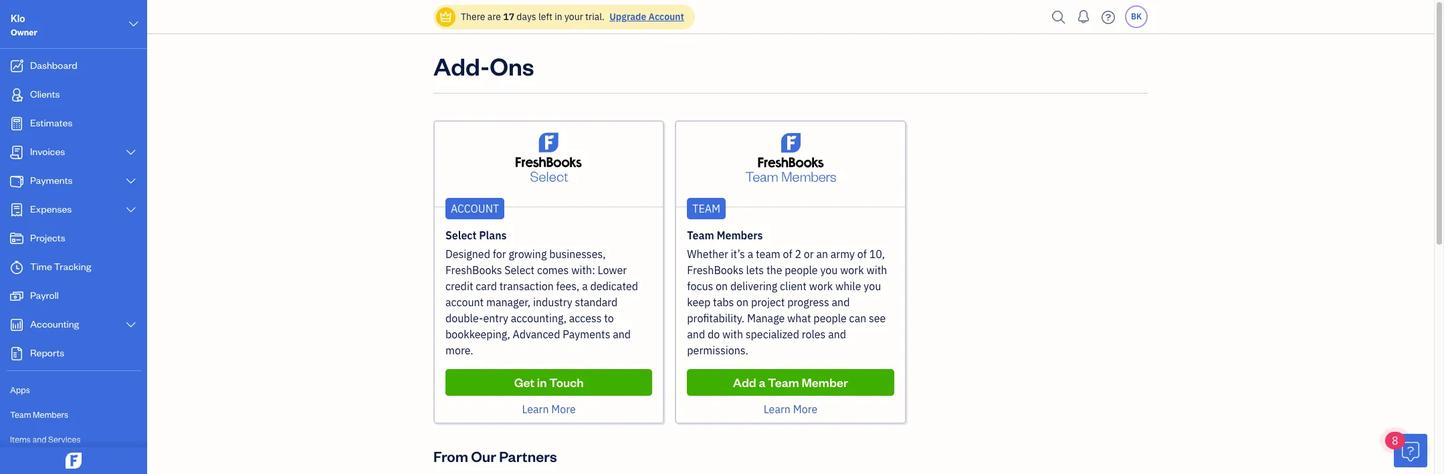 Task type: describe. For each thing, give the bounding box(es) containing it.
more.
[[446, 344, 473, 357]]

timer image
[[9, 261, 25, 274]]

from our partners
[[434, 447, 557, 466]]

expenses
[[30, 203, 72, 215]]

days
[[517, 11, 536, 23]]

add a team member link
[[687, 369, 894, 396]]

and left do
[[687, 328, 705, 341]]

touch
[[549, 375, 584, 390]]

upgrade
[[610, 11, 647, 23]]

whether
[[687, 248, 729, 261]]

client image
[[9, 88, 25, 102]]

services
[[48, 434, 81, 445]]

more for team
[[793, 403, 818, 416]]

0 horizontal spatial on
[[716, 280, 728, 293]]

are
[[488, 11, 501, 23]]

a inside select plans designed for growing businesses, freshbooks select comes with: lower credit card transaction fees, a dedicated account manager, industry standard double-entry accounting, access to bookkeeping, advanced payments and more.
[[582, 280, 588, 293]]

main element
[[0, 0, 191, 474]]

payroll
[[30, 289, 59, 302]]

upgrade account link
[[607, 11, 684, 23]]

delivering
[[731, 280, 778, 293]]

expense image
[[9, 203, 25, 217]]

tracking
[[54, 260, 91, 273]]

accounting link
[[3, 312, 143, 339]]

time
[[30, 260, 52, 273]]

add
[[733, 375, 757, 390]]

industry
[[533, 296, 573, 309]]

learn for a
[[764, 403, 791, 416]]

and inside the main element
[[32, 434, 47, 445]]

members for team members whether it's a team of 2 or an army of 10, freshbooks lets the people you work with focus on delivering client work while you keep tabs on project progress and profitability. manage what people can see and do with specialized roles and permissions.
[[717, 229, 763, 242]]

add-
[[434, 50, 490, 82]]

get in touch
[[514, 375, 584, 390]]

1 of from the left
[[783, 248, 793, 261]]

an
[[817, 248, 828, 261]]

from
[[434, 447, 468, 466]]

1 vertical spatial in
[[537, 375, 547, 390]]

access
[[569, 312, 602, 325]]

and down 'while'
[[832, 296, 850, 309]]

0 horizontal spatial select
[[446, 229, 477, 242]]

1 horizontal spatial account
[[649, 11, 684, 23]]

growing
[[509, 248, 547, 261]]

freshbooks inside select plans designed for growing businesses, freshbooks select comes with: lower credit card transaction fees, a dedicated account manager, industry standard double-entry accounting, access to bookkeeping, advanced payments and more.
[[446, 264, 502, 277]]

2
[[795, 248, 802, 261]]

account
[[446, 296, 484, 309]]

0 vertical spatial people
[[785, 264, 818, 277]]

apps link
[[3, 379, 143, 402]]

profitability.
[[687, 312, 745, 325]]

card
[[476, 280, 497, 293]]

more for touch
[[552, 403, 576, 416]]

see
[[869, 312, 886, 325]]

dashboard
[[30, 59, 77, 72]]

member
[[802, 375, 848, 390]]

2 of from the left
[[858, 248, 867, 261]]

payroll link
[[3, 283, 143, 310]]

payment image
[[9, 175, 25, 188]]

clients
[[30, 88, 60, 100]]

team for team
[[693, 202, 721, 215]]

designed
[[446, 248, 490, 261]]

1 vertical spatial work
[[809, 280, 833, 293]]

freshbooks image
[[63, 453, 84, 469]]

time tracking link
[[3, 254, 143, 282]]

0 horizontal spatial account
[[451, 202, 499, 215]]

owner
[[11, 27, 37, 37]]

report image
[[9, 347, 25, 361]]

10,
[[870, 248, 885, 261]]

learn more link for team
[[764, 403, 818, 416]]

learn more for touch
[[522, 403, 576, 416]]

a inside add a team member link
[[759, 375, 766, 390]]

1 vertical spatial with
[[723, 328, 743, 341]]

team for team members whether it's a team of 2 or an army of 10, freshbooks lets the people you work with focus on delivering client work while you keep tabs on project progress and profitability. manage what people can see and do with specialized roles and permissions.
[[687, 229, 714, 242]]

members for team members
[[33, 409, 68, 420]]

invoices
[[30, 145, 65, 158]]

the
[[767, 264, 782, 277]]

chevron large down image for accounting
[[125, 320, 137, 331]]

team members link
[[3, 403, 143, 427]]

1 horizontal spatial work
[[840, 264, 864, 277]]

there
[[461, 11, 485, 23]]

specialized
[[746, 328, 800, 341]]

items and services link
[[3, 428, 143, 452]]

chevron large down image for expenses
[[125, 205, 137, 215]]

estimates link
[[3, 110, 143, 138]]

there are 17 days left in your trial. upgrade account
[[461, 11, 684, 23]]

tabs
[[713, 296, 734, 309]]

lower
[[598, 264, 627, 277]]

standard
[[575, 296, 618, 309]]

while
[[836, 280, 861, 293]]

focus
[[687, 280, 713, 293]]

1 horizontal spatial select
[[505, 264, 535, 277]]

for
[[493, 248, 506, 261]]

can
[[849, 312, 867, 325]]

0 horizontal spatial you
[[821, 264, 838, 277]]

do
[[708, 328, 720, 341]]

advanced
[[513, 328, 560, 341]]

learn more link for touch
[[522, 403, 576, 416]]

businesses,
[[549, 248, 606, 261]]

projects
[[30, 232, 65, 244]]

get
[[514, 375, 535, 390]]

or
[[804, 248, 814, 261]]

to
[[604, 312, 614, 325]]

reports
[[30, 347, 64, 359]]

manager,
[[486, 296, 531, 309]]

klo
[[11, 12, 25, 25]]

client
[[780, 280, 807, 293]]

keep
[[687, 296, 711, 309]]

chevron large down image for invoices
[[125, 147, 137, 158]]

projects link
[[3, 225, 143, 253]]



Task type: vqa. For each thing, say whether or not it's contained in the screenshot.
Add a Team Member link
yes



Task type: locate. For each thing, give the bounding box(es) containing it.
and
[[832, 296, 850, 309], [613, 328, 631, 341], [687, 328, 705, 341], [828, 328, 846, 341], [32, 434, 47, 445]]

with right do
[[723, 328, 743, 341]]

transaction
[[500, 280, 554, 293]]

ons
[[490, 50, 534, 82]]

people
[[785, 264, 818, 277], [814, 312, 847, 325]]

notifications image
[[1073, 3, 1095, 30]]

1 vertical spatial account
[[451, 202, 499, 215]]

1 horizontal spatial with
[[867, 264, 887, 277]]

payments inside select plans designed for growing businesses, freshbooks select comes with: lower credit card transaction fees, a dedicated account manager, industry standard double-entry accounting, access to bookkeeping, advanced payments and more.
[[563, 328, 610, 341]]

add a team member
[[733, 375, 848, 390]]

payments inside the main element
[[30, 174, 73, 187]]

learn down get
[[522, 403, 549, 416]]

0 horizontal spatial learn more link
[[522, 403, 576, 416]]

1 horizontal spatial a
[[748, 248, 754, 261]]

bk button
[[1125, 5, 1148, 28]]

1 horizontal spatial payments
[[563, 328, 610, 341]]

freshbooks down whether
[[687, 264, 744, 277]]

team inside team members whether it's a team of 2 or an army of 10, freshbooks lets the people you work with focus on delivering client work while you keep tabs on project progress and profitability. manage what people can see and do with specialized roles and permissions.
[[687, 229, 714, 242]]

payments down access
[[563, 328, 610, 341]]

freshbooks inside team members whether it's a team of 2 or an army of 10, freshbooks lets the people you work with focus on delivering client work while you keep tabs on project progress and profitability. manage what people can see and do with specialized roles and permissions.
[[687, 264, 744, 277]]

get in touch link
[[446, 369, 653, 396]]

what
[[788, 312, 811, 325]]

payments up the expenses
[[30, 174, 73, 187]]

team
[[693, 202, 721, 215], [687, 229, 714, 242], [768, 375, 799, 390], [10, 409, 31, 420]]

and down the to
[[613, 328, 631, 341]]

1 vertical spatial you
[[864, 280, 881, 293]]

0 vertical spatial work
[[840, 264, 864, 277]]

chevron large down image inside expenses link
[[125, 205, 137, 215]]

partners
[[499, 447, 557, 466]]

trial.
[[586, 11, 605, 23]]

learn more link
[[522, 403, 576, 416], [764, 403, 818, 416]]

accounting,
[[511, 312, 567, 325]]

estimates
[[30, 116, 72, 129]]

apps
[[10, 385, 30, 395]]

on
[[716, 280, 728, 293], [737, 296, 749, 309]]

0 horizontal spatial a
[[582, 280, 588, 293]]

a right add
[[759, 375, 766, 390]]

chevron large down image inside invoices link
[[125, 147, 137, 158]]

invoices link
[[3, 139, 143, 167]]

0 vertical spatial members
[[717, 229, 763, 242]]

1 learn from the left
[[522, 403, 549, 416]]

items and services
[[10, 434, 81, 445]]

with down 10, in the bottom right of the page
[[867, 264, 887, 277]]

add-ons
[[434, 50, 534, 82]]

you right 'while'
[[864, 280, 881, 293]]

you
[[821, 264, 838, 277], [864, 280, 881, 293]]

it's
[[731, 248, 745, 261]]

roles
[[802, 328, 826, 341]]

dashboard link
[[3, 53, 143, 80]]

1 vertical spatial a
[[582, 280, 588, 293]]

money image
[[9, 290, 25, 303]]

0 horizontal spatial in
[[537, 375, 547, 390]]

2 learn from the left
[[764, 403, 791, 416]]

fees,
[[556, 280, 580, 293]]

0 horizontal spatial learn
[[522, 403, 549, 416]]

team members whether it's a team of 2 or an army of 10, freshbooks lets the people you work with focus on delivering client work while you keep tabs on project progress and profitability. manage what people can see and do with specialized roles and permissions.
[[687, 229, 887, 357]]

project image
[[9, 232, 25, 246]]

0 vertical spatial account
[[649, 11, 684, 23]]

1 horizontal spatial learn more
[[764, 403, 818, 416]]

and right items at the left bottom of page
[[32, 434, 47, 445]]

2 vertical spatial a
[[759, 375, 766, 390]]

of
[[783, 248, 793, 261], [858, 248, 867, 261]]

comes
[[537, 264, 569, 277]]

army
[[831, 248, 855, 261]]

2 more from the left
[[793, 403, 818, 416]]

0 vertical spatial in
[[555, 11, 562, 23]]

1 learn more link from the left
[[522, 403, 576, 416]]

17
[[503, 11, 515, 23]]

time tracking
[[30, 260, 91, 273]]

members inside team members whether it's a team of 2 or an army of 10, freshbooks lets the people you work with focus on delivering client work while you keep tabs on project progress and profitability. manage what people can see and do with specialized roles and permissions.
[[717, 229, 763, 242]]

learn more link down get in touch link
[[522, 403, 576, 416]]

dedicated
[[590, 280, 638, 293]]

members up items and services at the left bottom of page
[[33, 409, 68, 420]]

1 vertical spatial payments
[[563, 328, 610, 341]]

go to help image
[[1098, 7, 1119, 27]]

accounting
[[30, 318, 79, 331]]

plans
[[479, 229, 507, 242]]

chart image
[[9, 318, 25, 332]]

0 vertical spatial payments
[[30, 174, 73, 187]]

manage
[[747, 312, 785, 325]]

learn more for team
[[764, 403, 818, 416]]

invoice image
[[9, 146, 25, 159]]

team
[[756, 248, 781, 261]]

1 horizontal spatial of
[[858, 248, 867, 261]]

chevron large down image
[[128, 16, 140, 32], [125, 147, 137, 158], [125, 205, 137, 215], [125, 320, 137, 331]]

in right get
[[537, 375, 547, 390]]

and inside select plans designed for growing businesses, freshbooks select comes with: lower credit card transaction fees, a dedicated account manager, industry standard double-entry accounting, access to bookkeeping, advanced payments and more.
[[613, 328, 631, 341]]

team inside the main element
[[10, 409, 31, 420]]

8
[[1392, 434, 1399, 448]]

0 vertical spatial with
[[867, 264, 887, 277]]

crown image
[[439, 10, 453, 24]]

more down touch
[[552, 403, 576, 416]]

1 horizontal spatial freshbooks
[[687, 264, 744, 277]]

2 freshbooks from the left
[[687, 264, 744, 277]]

0 vertical spatial you
[[821, 264, 838, 277]]

double-
[[446, 312, 483, 325]]

payments link
[[3, 168, 143, 195]]

0 horizontal spatial more
[[552, 403, 576, 416]]

account
[[649, 11, 684, 23], [451, 202, 499, 215]]

select up designed
[[446, 229, 477, 242]]

0 vertical spatial select
[[446, 229, 477, 242]]

0 vertical spatial on
[[716, 280, 728, 293]]

1 horizontal spatial on
[[737, 296, 749, 309]]

0 vertical spatial a
[[748, 248, 754, 261]]

bookkeeping,
[[446, 328, 510, 341]]

2 learn more link from the left
[[764, 403, 818, 416]]

on up tabs
[[716, 280, 728, 293]]

items
[[10, 434, 31, 445]]

of left 2
[[783, 248, 793, 261]]

account right upgrade
[[649, 11, 684, 23]]

learn down add a team member link
[[764, 403, 791, 416]]

1 vertical spatial members
[[33, 409, 68, 420]]

0 horizontal spatial learn more
[[522, 403, 576, 416]]

estimate image
[[9, 117, 25, 130]]

progress
[[788, 296, 829, 309]]

0 horizontal spatial freshbooks
[[446, 264, 502, 277]]

people up roles
[[814, 312, 847, 325]]

a
[[748, 248, 754, 261], [582, 280, 588, 293], [759, 375, 766, 390]]

1 vertical spatial on
[[737, 296, 749, 309]]

learn more down add a team member link
[[764, 403, 818, 416]]

clients link
[[3, 82, 143, 109]]

work
[[840, 264, 864, 277], [809, 280, 833, 293]]

work up progress
[[809, 280, 833, 293]]

in right 'left'
[[555, 11, 562, 23]]

bk
[[1131, 11, 1142, 21]]

lets
[[746, 264, 764, 277]]

0 horizontal spatial of
[[783, 248, 793, 261]]

team members
[[10, 409, 68, 420]]

chevron large down image
[[125, 176, 137, 187]]

1 freshbooks from the left
[[446, 264, 502, 277]]

of left 10, in the bottom right of the page
[[858, 248, 867, 261]]

members inside the main element
[[33, 409, 68, 420]]

resource center badge image
[[1394, 434, 1428, 468]]

freshbooks down designed
[[446, 264, 502, 277]]

chevron large down image inside "accounting" link
[[125, 320, 137, 331]]

a right it's
[[748, 248, 754, 261]]

on right tabs
[[737, 296, 749, 309]]

2 learn more from the left
[[764, 403, 818, 416]]

account up plans
[[451, 202, 499, 215]]

1 vertical spatial select
[[505, 264, 535, 277]]

0 horizontal spatial payments
[[30, 174, 73, 187]]

1 horizontal spatial you
[[864, 280, 881, 293]]

1 horizontal spatial learn
[[764, 403, 791, 416]]

select
[[446, 229, 477, 242], [505, 264, 535, 277]]

dashboard image
[[9, 60, 25, 73]]

1 horizontal spatial in
[[555, 11, 562, 23]]

and right roles
[[828, 328, 846, 341]]

1 more from the left
[[552, 403, 576, 416]]

1 learn more from the left
[[522, 403, 576, 416]]

1 horizontal spatial learn more link
[[764, 403, 818, 416]]

entry
[[483, 312, 508, 325]]

0 horizontal spatial work
[[809, 280, 833, 293]]

you down an
[[821, 264, 838, 277]]

0 horizontal spatial with
[[723, 328, 743, 341]]

8 button
[[1386, 432, 1428, 468]]

learn more link down add a team member link
[[764, 403, 818, 416]]

members up it's
[[717, 229, 763, 242]]

1 horizontal spatial members
[[717, 229, 763, 242]]

a inside team members whether it's a team of 2 or an army of 10, freshbooks lets the people you work with focus on delivering client work while you keep tabs on project progress and profitability. manage what people can see and do with specialized roles and permissions.
[[748, 248, 754, 261]]

more
[[552, 403, 576, 416], [793, 403, 818, 416]]

with:
[[572, 264, 595, 277]]

more down add a team member link
[[793, 403, 818, 416]]

team for team members
[[10, 409, 31, 420]]

select up transaction
[[505, 264, 535, 277]]

freshbooks
[[446, 264, 502, 277], [687, 264, 744, 277]]

permissions.
[[687, 344, 749, 357]]

left
[[539, 11, 553, 23]]

credit
[[446, 280, 473, 293]]

2 horizontal spatial a
[[759, 375, 766, 390]]

1 vertical spatial people
[[814, 312, 847, 325]]

with
[[867, 264, 887, 277], [723, 328, 743, 341]]

1 horizontal spatial more
[[793, 403, 818, 416]]

learn for in
[[522, 403, 549, 416]]

a down with:
[[582, 280, 588, 293]]

learn more down get in touch link
[[522, 403, 576, 416]]

0 horizontal spatial members
[[33, 409, 68, 420]]

klo owner
[[11, 12, 37, 37]]

your
[[565, 11, 583, 23]]

people down 2
[[785, 264, 818, 277]]

work up 'while'
[[840, 264, 864, 277]]

search image
[[1048, 7, 1070, 27]]

our
[[471, 447, 496, 466]]



